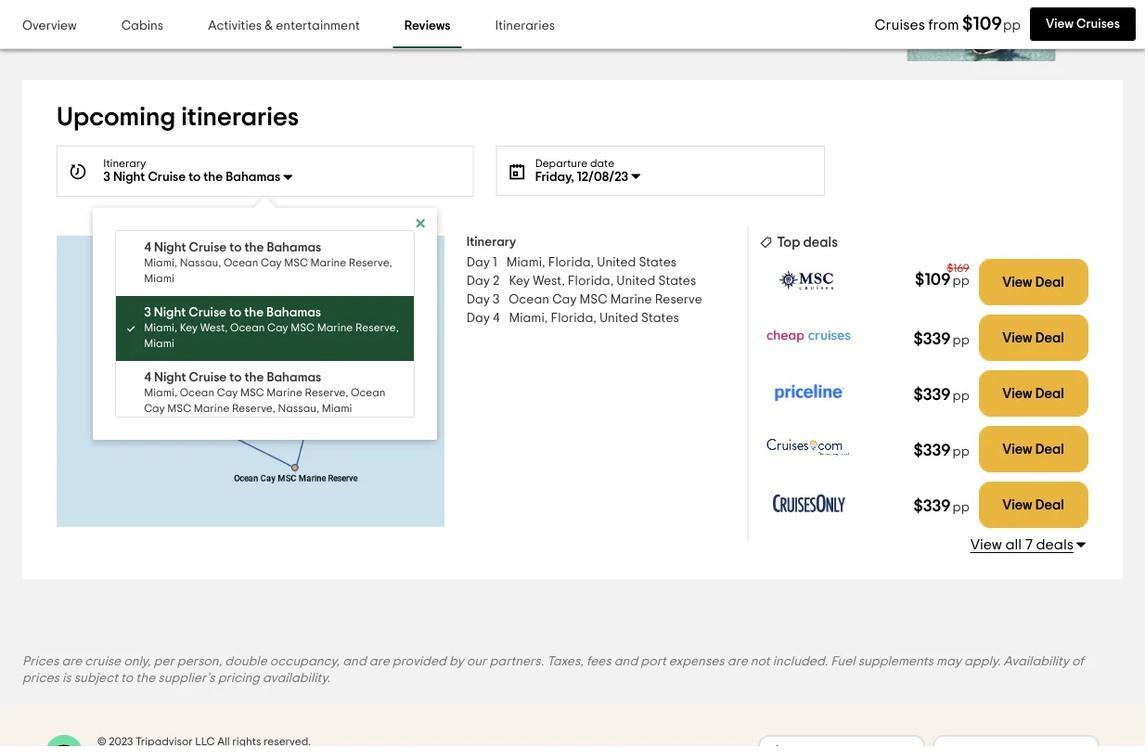 Task type: vqa. For each thing, say whether or not it's contained in the screenshot.
$109 inside $169 $109 pp
yes



Task type: describe. For each thing, give the bounding box(es) containing it.
the for 4 night cruise to the bahamas miami, nassau, ocean cay msc marine reserve, miami
[[245, 242, 264, 255]]

cruises from $109 pp
[[875, 15, 1021, 33]]

ocean inside 4 night cruise to the bahamas miami, nassau, ocean cay msc marine reserve, miami
[[224, 258, 258, 269]]

apply.
[[965, 656, 1001, 669]]

miami, for 4 night cruise to the bahamas miami, ocean cay msc marine reserve, ocean cay msc marine reserve, nassau, miami
[[144, 388, 177, 399]]

miami inside 3 night cruise to the bahamas miami, key west, ocean cay msc marine reserve, miami
[[144, 339, 175, 350]]

0 vertical spatial 1
[[344, 14, 349, 27]]

occupancy,
[[270, 656, 340, 669]]

cay inside 3 night cruise to the bahamas miami, key west, ocean cay msc marine reserve, miami
[[267, 323, 288, 334]]

5 link
[[476, 2, 514, 39]]

5
[[491, 14, 499, 27]]

night for 4 night cruise to the bahamas miami, nassau, ocean cay msc marine reserve, miami
[[154, 242, 186, 255]]

itinerary day​​ 1 miami, florida, united states day​​ 2 key west, florida, united states day​​ 3 ocean cay msc marine reserve day​​ 4 miami, florida, united states
[[467, 236, 703, 325]]

marine inside the itinerary day​​ 1 miami, florida, united states day​​ 2 key west, florida, united states day​​ 3 ocean cay msc marine reserve day​​ 4 miami, florida, united states
[[611, 294, 652, 307]]

6
[[528, 14, 536, 27]]

expenses
[[669, 656, 725, 669]]

1 vertical spatial florida,
[[568, 275, 614, 288]]

&
[[265, 20, 273, 33]]

1 $339 pp from the top
[[914, 332, 970, 348]]

nassau, inside 4 night cruise to the bahamas miami, nassau, ocean cay msc marine reserve, miami
[[180, 258, 221, 269]]

activities & entertainment link
[[197, 6, 371, 48]]

from
[[929, 18, 960, 32]]

reserve
[[655, 294, 703, 307]]

to inside prices are cruise only, per person, double occupancy, and are provided by our partners. taxes, fees and port expenses are not included. fuel supplements may apply. availability of prices is subject to the supplier's pricing availability.
[[121, 673, 133, 686]]

itinerary for itinerary day​​ 1 miami, florida, united states day​​ 2 key west, florida, united states day​​ 3 ocean cay msc marine reserve day​​ 4 miami, florida, united states
[[467, 236, 516, 249]]

cruise for 3 night cruise to the bahamas
[[148, 171, 186, 184]]

cruise
[[85, 656, 121, 669]]

departure date friday, 12/08/23
[[535, 158, 629, 184]]

the for 4 night cruise to the bahamas miami, ocean cay msc marine reserve, ocean cay msc marine reserve, nassau, miami
[[245, 372, 264, 385]]

2 vertical spatial states
[[642, 312, 679, 325]]

reserve, inside 4 night cruise to the bahamas miami, nassau, ocean cay msc marine reserve, miami
[[349, 258, 392, 269]]

…
[[551, 12, 561, 27]]

1 and from the left
[[343, 656, 366, 669]]

bahamas for 4 night cruise to the bahamas miami, ocean cay msc marine reserve, ocean cay msc marine reserve, nassau, miami
[[267, 372, 322, 385]]

msc inside 4 night cruise to the bahamas miami, nassau, ocean cay msc marine reserve, miami
[[284, 258, 308, 269]]

night for 4 night cruise to the bahamas miami, ocean cay msc marine reserve, ocean cay msc marine reserve, nassau, miami
[[154, 372, 186, 385]]

night for 3 night cruise to the bahamas miami, key west, ocean cay msc marine reserve, miami
[[154, 307, 186, 320]]

1 are from the left
[[62, 656, 82, 669]]

$109 inside $169 $109 pp
[[915, 272, 951, 289]]

12/08/23
[[577, 171, 629, 184]]

included.
[[773, 656, 828, 669]]

4 $339 from the top
[[914, 499, 951, 515]]

1 day​​ from the top
[[467, 257, 490, 270]]

subject
[[74, 673, 118, 686]]

overview
[[22, 20, 77, 33]]

itineraries link
[[484, 6, 566, 48]]

3 for 3
[[417, 14, 424, 27]]

1 vertical spatial states
[[659, 275, 697, 288]]

4 night cruise to the bahamas miami, nassau, ocean cay msc marine reserve, miami
[[144, 242, 392, 285]]

$169
[[947, 263, 970, 274]]

person,
[[177, 656, 222, 669]]

bahamas for 3 night cruise to the bahamas miami, key west, ocean cay msc marine reserve, miami
[[267, 307, 321, 320]]

4 day​​ from the top
[[467, 312, 490, 325]]

pp inside cruises from $109 pp
[[1004, 19, 1021, 32]]

cay inside the itinerary day​​ 1 miami, florida, united states day​​ 2 key west, florida, united states day​​ 3 ocean cay msc marine reserve day​​ 4 miami, florida, united states
[[553, 294, 577, 307]]

availability
[[1004, 656, 1069, 669]]

may
[[937, 656, 962, 669]]

3 night cruise to the bahamas
[[103, 171, 281, 184]]

4 for 4 night cruise to the bahamas miami, ocean cay msc marine reserve, ocean cay msc marine reserve, nassau, miami
[[144, 372, 151, 385]]

partners.
[[490, 656, 544, 669]]

per
[[154, 656, 174, 669]]

prices are cruise only, per person, double occupancy, and are provided by our partners. taxes, fees and port expenses are not included. fuel supplements may apply. availability of prices is subject to the supplier's pricing availability.
[[22, 656, 1084, 686]]

cruise for 4 night cruise to the bahamas miami, ocean cay msc marine reserve, ocean cay msc marine reserve, nassau, miami
[[189, 372, 227, 385]]

miami inside 4 night cruise to the bahamas miami, nassau, ocean cay msc marine reserve, miami
[[144, 274, 175, 285]]

3 for 3 night cruise to the bahamas
[[103, 171, 110, 184]]

4 view deal from the top
[[1003, 443, 1065, 457]]

3 night cruise to the bahamas miami, key west, ocean cay msc marine reserve, miami
[[144, 307, 399, 350]]

2 $339 pp from the top
[[914, 387, 970, 404]]

4 for 4 night cruise to the bahamas miami, nassau, ocean cay msc marine reserve, miami
[[144, 242, 151, 255]]

cabins link
[[110, 6, 175, 48]]

reviews link
[[393, 6, 462, 48]]

port
[[641, 656, 666, 669]]

5 deal from the top
[[1036, 498, 1065, 512]]

3 inside the itinerary day​​ 1 miami, florida, united states day​​ 2 key west, florida, united states day​​ 3 ocean cay msc marine reserve day​​ 4 miami, florida, united states
[[493, 294, 500, 307]]

west, inside 3 night cruise to the bahamas miami, key west, ocean cay msc marine reserve, miami
[[200, 323, 228, 334]]

supplements
[[858, 656, 934, 669]]

taxes,
[[547, 656, 584, 669]]

3 link
[[402, 2, 439, 39]]

fees
[[587, 656, 612, 669]]

key west, florida, united states link
[[509, 272, 697, 291]]

2 vertical spatial united
[[600, 312, 639, 325]]

cabins
[[121, 20, 164, 33]]

overview link
[[11, 6, 88, 48]]

supplier's
[[158, 673, 215, 686]]

$169 $109 pp
[[915, 263, 970, 289]]

bahamas for 4 night cruise to the bahamas miami, nassau, ocean cay msc marine reserve, miami
[[267, 242, 322, 255]]

activities & entertainment
[[208, 20, 360, 33]]

view all 7 deals
[[971, 538, 1074, 553]]

1 inside the itinerary day​​ 1 miami, florida, united states day​​ 2 key west, florida, united states day​​ 3 ocean cay msc marine reserve day​​ 4 miami, florida, united states
[[493, 257, 497, 270]]



Task type: locate. For each thing, give the bounding box(es) containing it.
cruise
[[148, 171, 186, 184], [189, 242, 227, 255], [189, 307, 227, 320], [189, 372, 227, 385]]

nassau, inside 4 night cruise to the bahamas miami, ocean cay msc marine reserve, ocean cay msc marine reserve, nassau, miami
[[278, 404, 319, 415]]

double
[[225, 656, 267, 669]]

4
[[144, 242, 151, 255], [493, 312, 500, 325], [144, 372, 151, 385]]

msc
[[284, 258, 308, 269], [580, 294, 608, 307], [291, 323, 315, 334], [240, 388, 264, 399], [167, 404, 191, 415]]

5 view deal from the top
[[1003, 498, 1065, 512]]

ocean
[[224, 258, 258, 269], [509, 294, 550, 307], [230, 323, 265, 334], [180, 388, 215, 399], [351, 388, 386, 399]]

0 horizontal spatial 1
[[344, 14, 349, 27]]

0 horizontal spatial and
[[343, 656, 366, 669]]

1 vertical spatial miami, florida, united states link
[[509, 310, 679, 328]]

0 vertical spatial united
[[597, 257, 636, 270]]

key inside the itinerary day​​ 1 miami, florida, united states day​​ 2 key west, florida, united states day​​ 3 ocean cay msc marine reserve day​​ 4 miami, florida, united states
[[509, 275, 530, 288]]

miami, inside 3 night cruise to the bahamas miami, key west, ocean cay msc marine reserve, miami
[[144, 323, 177, 334]]

all
[[1006, 538, 1022, 553]]

1 horizontal spatial cruises
[[1077, 18, 1121, 31]]

1 vertical spatial nassau,
[[278, 404, 319, 415]]

$109
[[963, 15, 1003, 33], [915, 272, 951, 289]]

0 vertical spatial florida,
[[548, 257, 594, 270]]

bahamas inside 4 night cruise to the bahamas miami, ocean cay msc marine reserve, ocean cay msc marine reserve, nassau, miami
[[267, 372, 322, 385]]

itinerary for itinerary
[[103, 158, 146, 169]]

view
[[1046, 18, 1074, 31], [1003, 276, 1033, 290], [1003, 331, 1033, 345], [1003, 387, 1033, 401], [1003, 443, 1033, 457], [1003, 498, 1033, 512], [971, 538, 1003, 553]]

0 vertical spatial itinerary
[[103, 158, 146, 169]]

night inside 4 night cruise to the bahamas miami, ocean cay msc marine reserve, ocean cay msc marine reserve, nassau, miami
[[154, 372, 186, 385]]

1 deal from the top
[[1036, 276, 1065, 290]]

are left not at bottom
[[728, 656, 748, 669]]

cruise down 3 night cruise to the bahamas miami, key west, ocean cay msc marine reserve, miami
[[189, 372, 227, 385]]

united
[[597, 257, 636, 270], [617, 275, 656, 288], [600, 312, 639, 325]]

the up 3 night cruise to the bahamas miami, key west, ocean cay msc marine reserve, miami
[[245, 242, 264, 255]]

0 vertical spatial nassau,
[[180, 258, 221, 269]]

fuel
[[831, 656, 856, 669]]

nassau, down 3 night cruise to the bahamas miami, key west, ocean cay msc marine reserve, miami
[[278, 404, 319, 415]]

day​​
[[467, 257, 490, 270], [467, 275, 490, 288], [467, 294, 490, 307], [467, 312, 490, 325]]

top
[[777, 236, 801, 250]]

cruises inside cruises from $109 pp
[[875, 18, 926, 32]]

are left "provided"
[[369, 656, 390, 669]]

2 deal from the top
[[1036, 331, 1065, 345]]

view cruises
[[1046, 18, 1121, 31]]

the for 3 night cruise to the bahamas
[[204, 171, 223, 184]]

itinerary down the upcoming
[[103, 158, 146, 169]]

0 horizontal spatial itinerary
[[103, 158, 146, 169]]

reserve, inside 3 night cruise to the bahamas miami, key west, ocean cay msc marine reserve, miami
[[355, 323, 399, 334]]

1 vertical spatial united
[[617, 275, 656, 288]]

the inside 4 night cruise to the bahamas miami, nassau, ocean cay msc marine reserve, miami
[[245, 242, 264, 255]]

0 horizontal spatial $109
[[915, 272, 951, 289]]

the down 3 night cruise to the bahamas miami, key west, ocean cay msc marine reserve, miami
[[245, 372, 264, 385]]

itinerary inside the itinerary day​​ 1 miami, florida, united states day​​ 2 key west, florida, united states day​​ 3 ocean cay msc marine reserve day​​ 4 miami, florida, united states
[[467, 236, 516, 249]]

miami
[[144, 274, 175, 285], [144, 339, 175, 350], [322, 404, 352, 415]]

upcoming
[[57, 104, 176, 130]]

0 vertical spatial 4
[[144, 242, 151, 255]]

provided
[[393, 656, 446, 669]]

reviews
[[405, 20, 451, 33]]

miami, florida, united states link for 4
[[509, 310, 679, 328]]

0 horizontal spatial cruises
[[875, 18, 926, 32]]

1
[[344, 14, 349, 27], [493, 257, 497, 270]]

3 inside 3 night cruise to the bahamas miami, key west, ocean cay msc marine reserve, miami
[[144, 307, 151, 320]]

1 vertical spatial 1
[[493, 257, 497, 270]]

1 up 2
[[493, 257, 497, 270]]

departure
[[535, 158, 588, 169]]

1 view deal from the top
[[1003, 276, 1065, 290]]

bahamas down itineraries
[[226, 171, 281, 184]]

2 and from the left
[[614, 656, 638, 669]]

and right fees at the right bottom
[[614, 656, 638, 669]]

view deal
[[1003, 276, 1065, 290], [1003, 331, 1065, 345], [1003, 387, 1065, 401], [1003, 443, 1065, 457], [1003, 498, 1065, 512]]

miami,
[[507, 257, 546, 270], [144, 258, 177, 269], [509, 312, 548, 325], [144, 323, 177, 334], [144, 388, 177, 399]]

0 horizontal spatial west,
[[200, 323, 228, 334]]

west, inside the itinerary day​​ 1 miami, florida, united states day​​ 2 key west, florida, united states day​​ 3 ocean cay msc marine reserve day​​ 4 miami, florida, united states
[[533, 275, 565, 288]]

1 left 3 link
[[344, 14, 349, 27]]

cruise down upcoming itineraries
[[148, 171, 186, 184]]

west, right 2
[[533, 275, 565, 288]]

to down 3 night cruise to the bahamas
[[230, 242, 242, 255]]

activities
[[208, 20, 262, 33]]

3 view deal from the top
[[1003, 387, 1065, 401]]

1 horizontal spatial $109
[[963, 15, 1003, 33]]

itinerary
[[103, 158, 146, 169], [467, 236, 516, 249]]

4 inside the itinerary day​​ 1 miami, florida, united states day​​ 2 key west, florida, united states day​​ 3 ocean cay msc marine reserve day​​ 4 miami, florida, united states
[[493, 312, 500, 325]]

2 vertical spatial 4
[[144, 372, 151, 385]]

1 vertical spatial west,
[[200, 323, 228, 334]]

0 vertical spatial states
[[639, 257, 677, 270]]

7
[[1026, 538, 1033, 553]]

1 horizontal spatial key
[[509, 275, 530, 288]]

top deals
[[777, 236, 838, 250]]

entertainment
[[276, 20, 360, 33]]

cay
[[261, 258, 282, 269], [553, 294, 577, 307], [267, 323, 288, 334], [217, 388, 238, 399], [144, 404, 165, 415]]

night inside 4 night cruise to the bahamas miami, nassau, ocean cay msc marine reserve, miami
[[154, 242, 186, 255]]

cruise inside 4 night cruise to the bahamas miami, ocean cay msc marine reserve, ocean cay msc marine reserve, nassau, miami
[[189, 372, 227, 385]]

0 horizontal spatial nassau,
[[180, 258, 221, 269]]

availability.
[[263, 673, 330, 686]]

0 vertical spatial $109
[[963, 15, 1003, 33]]

2
[[493, 275, 500, 288]]

prices
[[22, 673, 59, 686]]

to for 4 night cruise to the bahamas miami, ocean cay msc marine reserve, ocean cay msc marine reserve, nassau, miami
[[230, 372, 242, 385]]

2 are from the left
[[369, 656, 390, 669]]

1 vertical spatial 4
[[493, 312, 500, 325]]

is
[[62, 673, 71, 686]]

by
[[449, 656, 464, 669]]

3 are from the left
[[728, 656, 748, 669]]

4 night cruise to the bahamas miami, ocean cay msc marine reserve, ocean cay msc marine reserve, nassau, miami
[[144, 372, 386, 415]]

1 cruises from the left
[[875, 18, 926, 32]]

to inside 4 night cruise to the bahamas miami, ocean cay msc marine reserve, ocean cay msc marine reserve, nassau, miami
[[230, 372, 242, 385]]

itineraries
[[181, 104, 299, 130]]

upcoming itineraries
[[57, 104, 299, 130]]

bahamas up 3 night cruise to the bahamas miami, key west, ocean cay msc marine reserve, miami
[[267, 242, 322, 255]]

0 vertical spatial west,
[[533, 275, 565, 288]]

1 vertical spatial $109
[[915, 272, 951, 289]]

our
[[467, 656, 487, 669]]

2 cruises from the left
[[1077, 18, 1121, 31]]

west,
[[533, 275, 565, 288], [200, 323, 228, 334]]

friday,
[[535, 171, 574, 184]]

united up reserve
[[617, 275, 656, 288]]

3
[[417, 14, 424, 27], [103, 171, 110, 184], [493, 294, 500, 307], [144, 307, 151, 320]]

2 vertical spatial miami
[[322, 404, 352, 415]]

deals
[[804, 236, 838, 250], [1037, 538, 1074, 553]]

to
[[189, 171, 201, 184], [230, 242, 242, 255], [229, 307, 242, 320], [230, 372, 242, 385], [121, 673, 133, 686]]

3 $339 from the top
[[914, 443, 951, 460]]

0 horizontal spatial deals
[[804, 236, 838, 250]]

not
[[751, 656, 770, 669]]

$339
[[914, 332, 951, 348], [914, 387, 951, 404], [914, 443, 951, 460], [914, 499, 951, 515]]

key
[[509, 275, 530, 288], [180, 323, 198, 334]]

the inside 4 night cruise to the bahamas miami, ocean cay msc marine reserve, ocean cay msc marine reserve, nassau, miami
[[245, 372, 264, 385]]

cruise for 4 night cruise to the bahamas miami, nassau, ocean cay msc marine reserve, miami
[[189, 242, 227, 255]]

to down upcoming itineraries
[[189, 171, 201, 184]]

miami, for 4 night cruise to the bahamas miami, nassau, ocean cay msc marine reserve, miami
[[144, 258, 177, 269]]

cay inside 4 night cruise to the bahamas miami, nassau, ocean cay msc marine reserve, miami
[[261, 258, 282, 269]]

2 vertical spatial florida,
[[551, 312, 597, 325]]

to inside 4 night cruise to the bahamas miami, nassau, ocean cay msc marine reserve, miami
[[230, 242, 242, 255]]

$339 pp
[[914, 332, 970, 348], [914, 387, 970, 404], [914, 443, 970, 460], [914, 499, 970, 515]]

bahamas for 3 night cruise to the bahamas
[[226, 171, 281, 184]]

1 vertical spatial itinerary
[[467, 236, 516, 249]]

3 deal from the top
[[1036, 387, 1065, 401]]

marine inside 3 night cruise to the bahamas miami, key west, ocean cay msc marine reserve, miami
[[317, 323, 353, 334]]

4 inside 4 night cruise to the bahamas miami, nassau, ocean cay msc marine reserve, miami
[[144, 242, 151, 255]]

miami, florida, united states link down key west, florida, united states link
[[509, 310, 679, 328]]

the for 3 night cruise to the bahamas miami, key west, ocean cay msc marine reserve, miami
[[244, 307, 264, 320]]

bahamas down 4 night cruise to the bahamas miami, nassau, ocean cay msc marine reserve, miami
[[267, 307, 321, 320]]

2 view deal from the top
[[1003, 331, 1065, 345]]

0 vertical spatial miami
[[144, 274, 175, 285]]

to for 3 night cruise to the bahamas
[[189, 171, 201, 184]]

west, up 4 night cruise to the bahamas miami, ocean cay msc marine reserve, ocean cay msc marine reserve, nassau, miami
[[200, 323, 228, 334]]

of
[[1072, 656, 1084, 669]]

and right "occupancy," on the bottom of the page
[[343, 656, 366, 669]]

miami, inside 4 night cruise to the bahamas miami, ocean cay msc marine reserve, ocean cay msc marine reserve, nassau, miami
[[144, 388, 177, 399]]

0 horizontal spatial are
[[62, 656, 82, 669]]

0 horizontal spatial key
[[180, 323, 198, 334]]

deal
[[1036, 276, 1065, 290], [1036, 331, 1065, 345], [1036, 387, 1065, 401], [1036, 443, 1065, 457], [1036, 498, 1065, 512]]

united down key west, florida, united states link
[[600, 312, 639, 325]]

reserve,
[[349, 258, 392, 269], [355, 323, 399, 334], [305, 388, 349, 399], [232, 404, 276, 415]]

advertisement region
[[907, 0, 1056, 62]]

miami inside 4 night cruise to the bahamas miami, ocean cay msc marine reserve, ocean cay msc marine reserve, nassau, miami
[[322, 404, 352, 415]]

1 vertical spatial miami
[[144, 339, 175, 350]]

2 day​​ from the top
[[467, 275, 490, 288]]

2 horizontal spatial are
[[728, 656, 748, 669]]

1 horizontal spatial are
[[369, 656, 390, 669]]

0 vertical spatial key
[[509, 275, 530, 288]]

deals right top on the top
[[804, 236, 838, 250]]

to down 3 night cruise to the bahamas miami, key west, ocean cay msc marine reserve, miami
[[230, 372, 242, 385]]

the inside 3 night cruise to the bahamas miami, key west, ocean cay msc marine reserve, miami
[[244, 307, 264, 320]]

4 deal from the top
[[1036, 443, 1065, 457]]

3 $339 pp from the top
[[914, 443, 970, 460]]

1 vertical spatial deals
[[1037, 538, 1074, 553]]

2 $339 from the top
[[914, 387, 951, 404]]

3 for 3 night cruise to the bahamas miami, key west, ocean cay msc marine reserve, miami
[[144, 307, 151, 320]]

1 horizontal spatial deals
[[1037, 538, 1074, 553]]

deals right 7 at the bottom right of the page
[[1037, 538, 1074, 553]]

itinerary up 2
[[467, 236, 516, 249]]

to for 4 night cruise to the bahamas miami, nassau, ocean cay msc marine reserve, miami
[[230, 242, 242, 255]]

the inside prices are cruise only, per person, double occupancy, and are provided by our partners. taxes, fees and port expenses are not included. fuel supplements may apply. availability of prices is subject to the supplier's pricing availability.
[[136, 673, 155, 686]]

1 horizontal spatial and
[[614, 656, 638, 669]]

cruise inside 3 night cruise to the bahamas miami, key west, ocean cay msc marine reserve, miami
[[189, 307, 227, 320]]

bahamas inside 3 night cruise to the bahamas miami, key west, ocean cay msc marine reserve, miami
[[267, 307, 321, 320]]

night
[[113, 171, 145, 184], [154, 242, 186, 255], [154, 307, 186, 320], [154, 372, 186, 385]]

ocean inside 3 night cruise to the bahamas miami, key west, ocean cay msc marine reserve, miami
[[230, 323, 265, 334]]

pp
[[1004, 19, 1021, 32], [953, 275, 970, 288], [953, 334, 970, 348], [953, 390, 970, 404], [953, 446, 970, 459], [953, 501, 970, 515]]

0 vertical spatial miami, florida, united states link
[[507, 254, 677, 272]]

only,
[[124, 656, 151, 669]]

to inside 3 night cruise to the bahamas miami, key west, ocean cay msc marine reserve, miami
[[229, 307, 242, 320]]

bahamas
[[226, 171, 281, 184], [267, 242, 322, 255], [267, 307, 321, 320], [267, 372, 322, 385]]

the down only,
[[136, 673, 155, 686]]

to down 4 night cruise to the bahamas miami, nassau, ocean cay msc marine reserve, miami
[[229, 307, 242, 320]]

4 $339 pp from the top
[[914, 499, 970, 515]]

1 horizontal spatial itinerary
[[467, 236, 516, 249]]

key inside 3 night cruise to the bahamas miami, key west, ocean cay msc marine reserve, miami
[[180, 323, 198, 334]]

miami, for 3 night cruise to the bahamas miami, key west, ocean cay msc marine reserve, miami
[[144, 323, 177, 334]]

miami, inside 4 night cruise to the bahamas miami, nassau, ocean cay msc marine reserve, miami
[[144, 258, 177, 269]]

itineraries
[[495, 20, 555, 33]]

united up key west, florida, united states link
[[597, 257, 636, 270]]

are
[[62, 656, 82, 669], [369, 656, 390, 669], [728, 656, 748, 669]]

1 horizontal spatial nassau,
[[278, 404, 319, 415]]

3 day​​ from the top
[[467, 294, 490, 307]]

cruises
[[875, 18, 926, 32], [1077, 18, 1121, 31]]

cruise inside 4 night cruise to the bahamas miami, nassau, ocean cay msc marine reserve, miami
[[189, 242, 227, 255]]

the
[[204, 171, 223, 184], [245, 242, 264, 255], [244, 307, 264, 320], [245, 372, 264, 385], [136, 673, 155, 686]]

cruise down 4 night cruise to the bahamas miami, nassau, ocean cay msc marine reserve, miami
[[189, 307, 227, 320]]

date
[[590, 158, 615, 169]]

night for 3 night cruise to the bahamas
[[113, 171, 145, 184]]

prices
[[22, 656, 59, 669]]

cruise down 3 night cruise to the bahamas
[[189, 242, 227, 255]]

night inside 3 night cruise to the bahamas miami, key west, ocean cay msc marine reserve, miami
[[154, 307, 186, 320]]

1 horizontal spatial west,
[[533, 275, 565, 288]]

to down only,
[[121, 673, 133, 686]]

miami, florida, united states link
[[507, 254, 677, 272], [509, 310, 679, 328]]

nassau,
[[180, 258, 221, 269], [278, 404, 319, 415]]

4 inside 4 night cruise to the bahamas miami, ocean cay msc marine reserve, ocean cay msc marine reserve, nassau, miami
[[144, 372, 151, 385]]

0 vertical spatial deals
[[804, 236, 838, 250]]

the down 4 night cruise to the bahamas miami, nassau, ocean cay msc marine reserve, miami
[[244, 307, 264, 320]]

are up is
[[62, 656, 82, 669]]

marine inside 4 night cruise to the bahamas miami, nassau, ocean cay msc marine reserve, miami
[[311, 258, 346, 269]]

miami, florida, united states link down '12/08/23'
[[507, 254, 677, 272]]

msc inside 3 night cruise to the bahamas miami, key west, ocean cay msc marine reserve, miami
[[291, 323, 315, 334]]

msc inside the itinerary day​​ 1 miami, florida, united states day​​ 2 key west, florida, united states day​​ 3 ocean cay msc marine reserve day​​ 4 miami, florida, united states
[[580, 294, 608, 307]]

and
[[343, 656, 366, 669], [614, 656, 638, 669]]

pricing
[[218, 673, 260, 686]]

bahamas down 3 night cruise to the bahamas miami, key west, ocean cay msc marine reserve, miami
[[267, 372, 322, 385]]

cruise for 3 night cruise to the bahamas miami, key west, ocean cay msc marine reserve, miami
[[189, 307, 227, 320]]

1 horizontal spatial 1
[[493, 257, 497, 270]]

the down itineraries
[[204, 171, 223, 184]]

6 link
[[514, 2, 551, 39]]

to for 3 night cruise to the bahamas miami, key west, ocean cay msc marine reserve, miami
[[229, 307, 242, 320]]

bahamas inside 4 night cruise to the bahamas miami, nassau, ocean cay msc marine reserve, miami
[[267, 242, 322, 255]]

the map for this itinerary is not available at this time. image
[[57, 236, 445, 527]]

states
[[639, 257, 677, 270], [659, 275, 697, 288], [642, 312, 679, 325]]

1 vertical spatial key
[[180, 323, 198, 334]]

ocean inside the itinerary day​​ 1 miami, florida, united states day​​ 2 key west, florida, united states day​​ 3 ocean cay msc marine reserve day​​ 4 miami, florida, united states
[[509, 294, 550, 307]]

miami, florida, united states link for 1
[[507, 254, 677, 272]]

nassau, down 3 night cruise to the bahamas
[[180, 258, 221, 269]]

pp inside $169 $109 pp
[[953, 275, 970, 288]]

1 $339 from the top
[[914, 332, 951, 348]]



